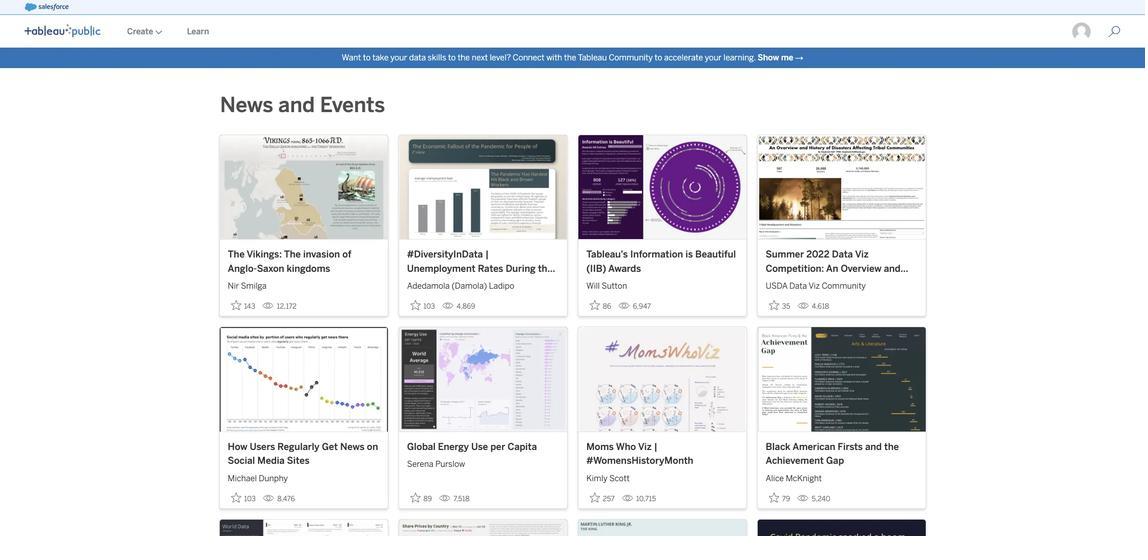 Task type: describe. For each thing, give the bounding box(es) containing it.
an
[[826, 263, 839, 275]]

learning.
[[724, 53, 756, 63]]

1 the from the left
[[228, 249, 245, 261]]

#diversityindata | unemployment rates during the covid19 pandemic
[[407, 249, 553, 289]]

will
[[587, 281, 600, 291]]

viz inside summer 2022 data viz competition: an overview and history of disasters affecting tribal communities
[[855, 249, 869, 261]]

→
[[795, 53, 804, 63]]

257
[[603, 495, 615, 504]]

create
[[127, 27, 153, 36]]

pandemic
[[449, 277, 493, 289]]

1 your from the left
[[391, 53, 407, 63]]

6,947
[[633, 303, 651, 311]]

viz for usda data viz community
[[809, 281, 820, 291]]

103 for social
[[244, 495, 256, 504]]

events
[[320, 93, 385, 117]]

communities
[[793, 291, 853, 303]]

create button
[[115, 16, 175, 48]]

sites
[[287, 456, 310, 467]]

10,715
[[636, 495, 656, 504]]

workbook thumbnail image for 2022
[[758, 135, 926, 240]]

#diversityindata | unemployment rates during the covid19 pandemic link
[[407, 248, 559, 289]]

want to take your data skills to the next level? connect with the tableau community to accelerate your learning. show me →
[[342, 53, 804, 63]]

rates
[[478, 263, 504, 275]]

1 to from the left
[[363, 53, 371, 63]]

accelerate
[[664, 53, 703, 63]]

greg.robinson3551 image
[[1072, 22, 1092, 42]]

purslow
[[436, 460, 465, 470]]

tribal
[[766, 291, 791, 303]]

on
[[367, 442, 378, 453]]

(damola)
[[452, 281, 487, 291]]

5,240 views element
[[794, 491, 835, 508]]

2 to from the left
[[448, 53, 456, 63]]

‫nir
[[228, 281, 239, 291]]

summer
[[766, 249, 804, 261]]

2022
[[807, 249, 830, 261]]

show me link
[[758, 53, 794, 63]]

history
[[766, 277, 799, 289]]

the left next
[[458, 53, 470, 63]]

media
[[257, 456, 285, 467]]

103 for covid19
[[424, 303, 435, 311]]

usda data viz community
[[766, 281, 866, 291]]

0 horizontal spatial news
[[220, 93, 273, 117]]

will sutton link
[[587, 276, 738, 293]]

kingdoms
[[287, 263, 330, 275]]

moms who viz | #womenshistorymonth link
[[587, 441, 738, 469]]

during
[[506, 263, 536, 275]]

michael dunphy
[[228, 474, 288, 484]]

the inside black american firsts and the achievement gap
[[885, 442, 899, 453]]

serena
[[407, 460, 434, 470]]

global energy use per capita
[[407, 442, 537, 453]]

saxon
[[257, 263, 284, 275]]

mcknight
[[786, 474, 822, 484]]

summer 2022 data viz competition: an overview and history of disasters affecting tribal communities link
[[766, 248, 918, 303]]

| inside the moms who viz | #womenshistorymonth
[[654, 442, 658, 453]]

‫nir smilga‬‎
[[228, 281, 267, 291]]

1 vertical spatial data
[[790, 281, 807, 291]]

competition:
[[766, 263, 824, 275]]

go to search image
[[1096, 26, 1133, 38]]

workbook thumbnail image for users
[[220, 328, 388, 432]]

5,240
[[812, 495, 831, 504]]

the inside #diversityindata | unemployment rates during the covid19 pandemic
[[538, 263, 553, 275]]

news and events
[[220, 93, 385, 117]]

learn link
[[175, 16, 221, 48]]

3 to from the left
[[655, 53, 663, 63]]

10,715 views element
[[618, 491, 660, 508]]

of inside the vikings: the invasion of anglo-saxon kingdoms
[[342, 249, 351, 261]]

salesforce logo image
[[25, 3, 69, 11]]

news inside how users regularly get news on social media sites
[[340, 442, 365, 453]]

logo image
[[25, 24, 100, 37]]

black american firsts and the achievement gap
[[766, 442, 899, 467]]

7,518
[[454, 495, 470, 504]]

tableau's
[[587, 249, 628, 261]]

usda data viz community link
[[766, 276, 918, 293]]

adedamola
[[407, 281, 450, 291]]

add favorite button for the vikings: the invasion of anglo-saxon kingdoms
[[228, 297, 258, 314]]

social
[[228, 456, 255, 467]]

tableau
[[578, 53, 607, 63]]

regularly
[[278, 442, 320, 453]]

moms
[[587, 442, 614, 453]]

alice mcknight link
[[766, 469, 918, 485]]

| inside #diversityindata | unemployment rates during the covid19 pandemic
[[485, 249, 489, 261]]

4,618 views element
[[794, 298, 834, 315]]

2 the from the left
[[284, 249, 301, 261]]

#diversityindata
[[407, 249, 483, 261]]

sutton
[[602, 281, 627, 291]]

0 horizontal spatial community
[[609, 53, 653, 63]]

8,476
[[277, 495, 295, 504]]

the vikings: the invasion of anglo-saxon kingdoms link
[[228, 248, 380, 276]]

serena purslow
[[407, 460, 465, 470]]

vikings:
[[247, 249, 282, 261]]

per
[[491, 442, 505, 453]]

usda
[[766, 281, 788, 291]]

tableau's information is beautiful (iib) awards link
[[587, 248, 738, 276]]



Task type: locate. For each thing, give the bounding box(es) containing it.
global energy use per capita link
[[407, 441, 559, 455]]

viz up overview
[[855, 249, 869, 261]]

1 horizontal spatial of
[[801, 277, 810, 289]]

viz up communities at right bottom
[[809, 281, 820, 291]]

86
[[603, 303, 612, 311]]

community right tableau
[[609, 53, 653, 63]]

0 horizontal spatial of
[[342, 249, 351, 261]]

is
[[686, 249, 693, 261]]

1 vertical spatial news
[[340, 442, 365, 453]]

the right with
[[564, 53, 577, 63]]

community down an
[[822, 281, 866, 291]]

2 vertical spatial and
[[866, 442, 882, 453]]

2 your from the left
[[705, 53, 722, 63]]

data
[[409, 53, 426, 63]]

7,518 views element
[[435, 491, 474, 508]]

0 vertical spatial community
[[609, 53, 653, 63]]

add favorite button for how users regularly get news on social media sites
[[228, 490, 259, 507]]

show
[[758, 53, 779, 63]]

1 vertical spatial community
[[822, 281, 866, 291]]

4,869
[[457, 303, 475, 311]]

viz inside the moms who viz | #womenshistorymonth
[[638, 442, 652, 453]]

Add Favorite button
[[228, 297, 258, 314], [407, 297, 438, 314], [587, 297, 615, 314], [228, 490, 259, 507], [407, 490, 435, 507]]

0 vertical spatial 103
[[424, 303, 435, 311]]

workbook thumbnail image
[[220, 135, 388, 240], [399, 135, 567, 240], [578, 135, 747, 240], [758, 135, 926, 240], [220, 328, 388, 432], [399, 328, 567, 432], [578, 328, 747, 432], [758, 328, 926, 432]]

level?
[[490, 53, 511, 63]]

1 horizontal spatial and
[[866, 442, 882, 453]]

global
[[407, 442, 436, 453]]

1 vertical spatial and
[[884, 263, 901, 275]]

1 horizontal spatial viz
[[809, 281, 820, 291]]

summer 2022 data viz competition: an overview and history of disasters affecting tribal communities
[[766, 249, 901, 303]]

add favorite button containing 143
[[228, 297, 258, 314]]

8,476 views element
[[259, 491, 299, 508]]

of
[[342, 249, 351, 261], [801, 277, 810, 289]]

add favorite button down adedamola at the left bottom of the page
[[407, 297, 438, 314]]

0 horizontal spatial to
[[363, 53, 371, 63]]

0 vertical spatial of
[[342, 249, 351, 261]]

add favorite button down "‫nir smilga‬‎"
[[228, 297, 258, 314]]

add favorite button for #diversityindata | unemployment rates during the covid19 pandemic
[[407, 297, 438, 314]]

2 horizontal spatial and
[[884, 263, 901, 275]]

beautiful
[[696, 249, 736, 261]]

the up anglo-
[[228, 249, 245, 261]]

1 vertical spatial viz
[[809, 281, 820, 291]]

0 horizontal spatial and
[[278, 93, 315, 117]]

and inside summer 2022 data viz competition: an overview and history of disasters affecting tribal communities
[[884, 263, 901, 275]]

tableau's information is beautiful (iib) awards
[[587, 249, 736, 275]]

adedamola (damola) ladipo link
[[407, 276, 559, 293]]

disasters
[[812, 277, 854, 289]]

0 horizontal spatial the
[[228, 249, 245, 261]]

alice
[[766, 474, 784, 484]]

1 horizontal spatial |
[[654, 442, 658, 453]]

0 horizontal spatial data
[[790, 281, 807, 291]]

ladipo
[[489, 281, 515, 291]]

workbook thumbnail image for |
[[399, 135, 567, 240]]

add favorite button for tableau's information is beautiful (iib) awards
[[587, 297, 615, 314]]

103
[[424, 303, 435, 311], [244, 495, 256, 504]]

kimly
[[587, 474, 608, 484]]

2 horizontal spatial viz
[[855, 249, 869, 261]]

workbook thumbnail image for information
[[578, 135, 747, 240]]

(iib)
[[587, 263, 607, 275]]

1 horizontal spatial community
[[822, 281, 866, 291]]

0 vertical spatial data
[[832, 249, 853, 261]]

Add Favorite button
[[587, 490, 618, 507]]

the up kingdoms
[[284, 249, 301, 261]]

workbook thumbnail image for who
[[578, 328, 747, 432]]

103 down adedamola at the left bottom of the page
[[424, 303, 435, 311]]

‫nir smilga‬‎ link
[[228, 276, 380, 293]]

35
[[782, 303, 791, 311]]

the right during at the left
[[538, 263, 553, 275]]

12,172
[[277, 303, 297, 311]]

the
[[228, 249, 245, 261], [284, 249, 301, 261]]

of inside summer 2022 data viz competition: an overview and history of disasters affecting tribal communities
[[801, 277, 810, 289]]

how users regularly get news on social media sites link
[[228, 441, 380, 469]]

0 horizontal spatial 103
[[244, 495, 256, 504]]

add favorite button down will sutton
[[587, 297, 615, 314]]

0 horizontal spatial |
[[485, 249, 489, 261]]

the right firsts at the bottom
[[885, 442, 899, 453]]

users
[[250, 442, 275, 453]]

data inside summer 2022 data viz competition: an overview and history of disasters affecting tribal communities
[[832, 249, 853, 261]]

awards
[[609, 263, 641, 275]]

smilga‬‎
[[241, 281, 267, 291]]

viz for moms who viz | #womenshistorymonth
[[638, 442, 652, 453]]

achievement
[[766, 456, 824, 467]]

the vikings: the invasion of anglo-saxon kingdoms
[[228, 249, 351, 275]]

take
[[373, 53, 389, 63]]

add favorite button down serena
[[407, 490, 435, 507]]

black
[[766, 442, 791, 453]]

of down competition:
[[801, 277, 810, 289]]

|
[[485, 249, 489, 261], [654, 442, 658, 453]]

will sutton
[[587, 281, 627, 291]]

viz up #womenshistorymonth at the bottom right of page
[[638, 442, 652, 453]]

0 vertical spatial viz
[[855, 249, 869, 261]]

1 vertical spatial 103
[[244, 495, 256, 504]]

79
[[782, 495, 790, 504]]

who
[[616, 442, 636, 453]]

your right take
[[391, 53, 407, 63]]

add favorite button containing 89
[[407, 490, 435, 507]]

firsts
[[838, 442, 863, 453]]

1 horizontal spatial 103
[[424, 303, 435, 311]]

how users regularly get news on social media sites
[[228, 442, 378, 467]]

kimly scott
[[587, 474, 630, 484]]

Add Favorite button
[[766, 490, 794, 507]]

1 horizontal spatial the
[[284, 249, 301, 261]]

gap
[[826, 456, 844, 467]]

103 down michael on the left bottom
[[244, 495, 256, 504]]

0 horizontal spatial your
[[391, 53, 407, 63]]

2 horizontal spatial to
[[655, 53, 663, 63]]

adedamola (damola) ladipo
[[407, 281, 515, 291]]

1 horizontal spatial your
[[705, 53, 722, 63]]

data
[[832, 249, 853, 261], [790, 281, 807, 291]]

add favorite button down michael on the left bottom
[[228, 490, 259, 507]]

serena purslow link
[[407, 455, 559, 471]]

to left take
[[363, 53, 371, 63]]

of right "invasion" in the top left of the page
[[342, 249, 351, 261]]

learn
[[187, 27, 209, 36]]

capita
[[508, 442, 537, 453]]

want
[[342, 53, 361, 63]]

with
[[547, 53, 562, 63]]

scott
[[610, 474, 630, 484]]

me
[[781, 53, 794, 63]]

12,172 views element
[[258, 298, 301, 315]]

get
[[322, 442, 338, 453]]

1 horizontal spatial news
[[340, 442, 365, 453]]

moms who viz | #womenshistorymonth
[[587, 442, 694, 467]]

black american firsts and the achievement gap link
[[766, 441, 918, 469]]

workbook thumbnail image for american
[[758, 328, 926, 432]]

Add Favorite button
[[766, 297, 794, 314]]

1 vertical spatial of
[[801, 277, 810, 289]]

data up an
[[832, 249, 853, 261]]

to left accelerate
[[655, 53, 663, 63]]

information
[[631, 249, 683, 261]]

and inside black american firsts and the achievement gap
[[866, 442, 882, 453]]

add favorite button containing 86
[[587, 297, 615, 314]]

to right skills
[[448, 53, 456, 63]]

covid19
[[407, 277, 447, 289]]

your left learning.
[[705, 53, 722, 63]]

michael
[[228, 474, 257, 484]]

0 vertical spatial and
[[278, 93, 315, 117]]

1 vertical spatial |
[[654, 442, 658, 453]]

your
[[391, 53, 407, 63], [705, 53, 722, 63]]

4,869 views element
[[438, 298, 480, 315]]

viz
[[855, 249, 869, 261], [809, 281, 820, 291], [638, 442, 652, 453]]

| up #womenshistorymonth at the bottom right of page
[[654, 442, 658, 453]]

use
[[471, 442, 488, 453]]

skills
[[428, 53, 446, 63]]

4,618
[[812, 303, 830, 311]]

how
[[228, 442, 247, 453]]

1 horizontal spatial data
[[832, 249, 853, 261]]

invasion
[[303, 249, 340, 261]]

workbook thumbnail image for vikings:
[[220, 135, 388, 240]]

next
[[472, 53, 488, 63]]

0 horizontal spatial viz
[[638, 442, 652, 453]]

unemployment
[[407, 263, 476, 275]]

6,947 views element
[[615, 298, 655, 315]]

workbook thumbnail image for energy
[[399, 328, 567, 432]]

| up rates
[[485, 249, 489, 261]]

2 vertical spatial viz
[[638, 442, 652, 453]]

data down competition:
[[790, 281, 807, 291]]

add favorite button for global energy use per capita
[[407, 490, 435, 507]]

1 horizontal spatial to
[[448, 53, 456, 63]]

0 vertical spatial news
[[220, 93, 273, 117]]

overview
[[841, 263, 882, 275]]

0 vertical spatial |
[[485, 249, 489, 261]]

dunphy
[[259, 474, 288, 484]]



Task type: vqa. For each thing, say whether or not it's contained in the screenshot.


